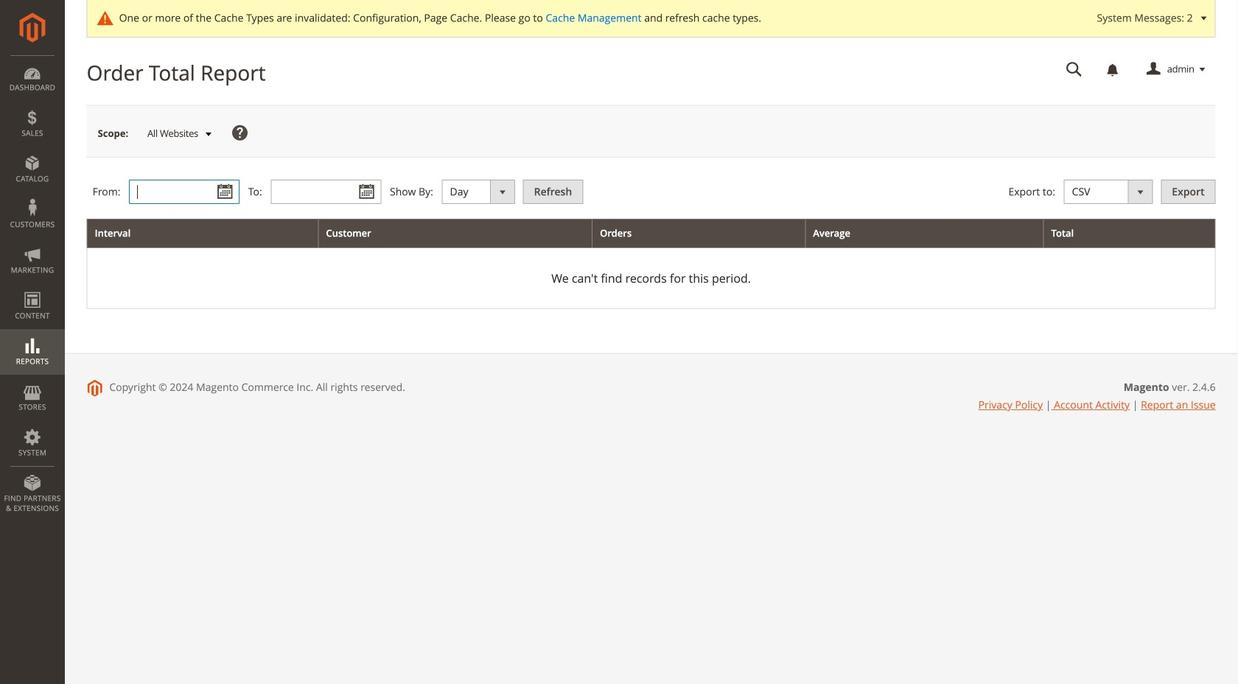Task type: locate. For each thing, give the bounding box(es) containing it.
None text field
[[1056, 57, 1093, 83], [129, 180, 240, 204], [1056, 57, 1093, 83], [129, 180, 240, 204]]

menu bar
[[0, 55, 65, 521]]

None text field
[[271, 180, 381, 204]]



Task type: describe. For each thing, give the bounding box(es) containing it.
magento admin panel image
[[20, 13, 45, 43]]



